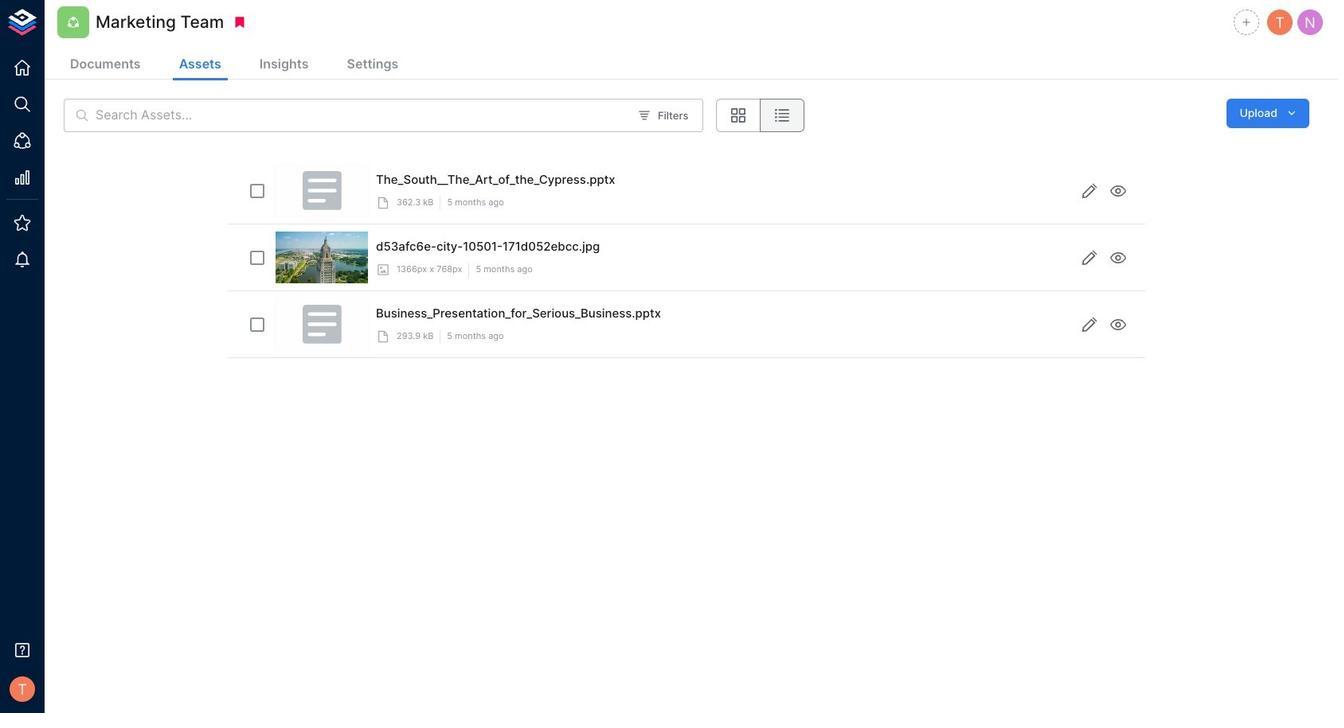 Task type: locate. For each thing, give the bounding box(es) containing it.
group
[[717, 99, 805, 132]]

d53afc6e city 10501 171d052ebcc.jpg image
[[276, 232, 368, 284]]

Search Assets... text field
[[96, 99, 629, 132]]

remove bookmark image
[[233, 15, 247, 29]]



Task type: vqa. For each thing, say whether or not it's contained in the screenshot.
the ago in Product Launch Marketing Plan document 4 days ago
no



